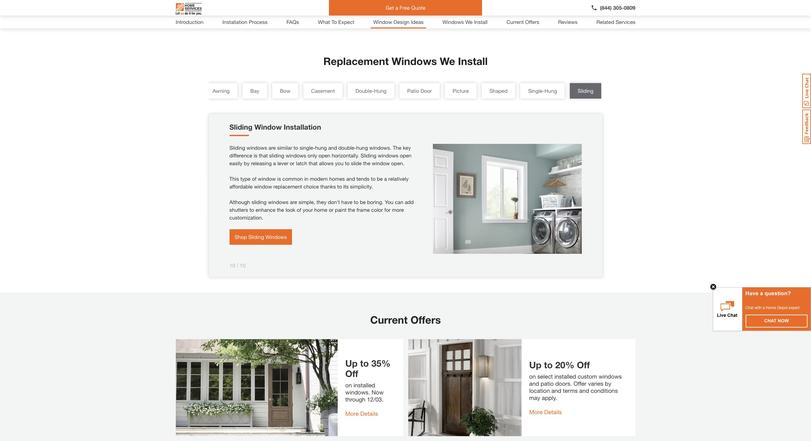 Task type: vqa. For each thing, say whether or not it's contained in the screenshot.
windows in the Although sliding windows are simple, they don't have to be boring. You can add shutters to enhance the look of your home or paint the frame color for more customization.
yes



Task type: locate. For each thing, give the bounding box(es) containing it.
window left 'open.'
[[372, 160, 390, 166]]

1 horizontal spatial that
[[309, 160, 318, 166]]

sliding
[[578, 88, 593, 94], [229, 123, 252, 131], [229, 145, 245, 151], [361, 152, 376, 159], [248, 234, 264, 240]]

is up the replacement
[[277, 176, 281, 182]]

1 horizontal spatial current
[[506, 19, 524, 25]]

1 vertical spatial offers
[[410, 314, 441, 326]]

shop sliding windows link
[[229, 229, 292, 245]]

modern
[[310, 176, 328, 182]]

doors.
[[555, 380, 572, 387]]

don't
[[328, 199, 340, 205]]

single-hung button
[[520, 83, 565, 99]]

0 vertical spatial be
[[377, 176, 383, 182]]

chat
[[764, 319, 776, 324]]

0 horizontal spatial hung
[[374, 88, 386, 94]]

windows. left now
[[345, 389, 370, 396]]

sliding up lever
[[269, 152, 284, 159]]

window right affordable
[[254, 183, 272, 190]]

0 vertical spatial we
[[465, 19, 473, 25]]

or down don't
[[329, 207, 333, 213]]

of right "type"
[[252, 176, 256, 182]]

more details link
[[529, 409, 562, 416], [345, 410, 378, 418]]

windows. inside sliding windows are similar to single-hung and double-hung windows. the key difference is that sliding windows only open horizontally. sliding windows open easily by releasing a lever or latch that allows you to slide the window open.
[[369, 145, 391, 151]]

up up select at bottom right
[[529, 360, 541, 371]]

window up similar
[[254, 123, 282, 131]]

awning button
[[205, 83, 237, 99]]

2 horizontal spatial the
[[363, 160, 370, 166]]

a right get
[[395, 5, 398, 11]]

1 hung from the left
[[374, 88, 386, 94]]

be inside this type of window is common in modern homes and tends to be a relatively affordable window replacement choice thanks to its simplicity.
[[377, 176, 383, 182]]

open up 'allows' in the left of the page
[[319, 152, 330, 159]]

of inside this type of window is common in modern homes and tends to be a relatively affordable window replacement choice thanks to its simplicity.
[[252, 176, 256, 182]]

be right tends
[[377, 176, 383, 182]]

expect
[[338, 19, 354, 25]]

1 horizontal spatial offers
[[525, 19, 539, 25]]

to right have
[[354, 199, 358, 205]]

12/03.
[[367, 396, 384, 403]]

details for 35%
[[360, 410, 378, 418]]

0 horizontal spatial installed
[[353, 382, 375, 389]]

1 horizontal spatial installed
[[554, 373, 576, 380]]

1 horizontal spatial off
[[577, 360, 590, 371]]

sliding for sliding
[[578, 88, 593, 94]]

more down "through"
[[345, 410, 359, 418]]

introduction
[[176, 19, 203, 25]]

off for up to 20% off
[[577, 360, 590, 371]]

0 horizontal spatial more
[[345, 410, 359, 418]]

installed inside "on installed windows. now through 12/03."
[[353, 382, 375, 389]]

1 horizontal spatial or
[[329, 207, 333, 213]]

windows up latch
[[286, 152, 306, 159]]

installed inside the on select installed custom windows and patio doors. offer varies by location and terms and conditions may apply.
[[554, 373, 576, 380]]

2 vertical spatial windows
[[265, 234, 287, 240]]

1 horizontal spatial more
[[529, 409, 543, 416]]

1 horizontal spatial more details
[[529, 409, 562, 416]]

1 horizontal spatial be
[[377, 176, 383, 182]]

1 horizontal spatial on
[[529, 373, 536, 380]]

0 horizontal spatial of
[[252, 176, 256, 182]]

hung up slide
[[356, 145, 368, 151]]

double-
[[355, 88, 374, 94]]

a left lever
[[273, 160, 276, 166]]

off up "on installed windows. now through 12/03."
[[345, 369, 358, 379]]

more details down apply.
[[529, 409, 562, 416]]

on up "through"
[[345, 382, 352, 389]]

windows up conditions
[[599, 373, 622, 380]]

by right varies
[[605, 380, 611, 387]]

by down difference
[[244, 160, 250, 166]]

1 vertical spatial or
[[329, 207, 333, 213]]

up
[[345, 358, 358, 369], [529, 360, 541, 371]]

windows. left the
[[369, 145, 391, 151]]

replacement windows we install
[[323, 55, 488, 67]]

is inside this type of window is common in modern homes and tends to be a relatively affordable window replacement choice thanks to its simplicity.
[[277, 176, 281, 182]]

hung up 'only'
[[315, 145, 327, 151]]

and inside this type of window is common in modern homes and tends to be a relatively affordable window replacement choice thanks to its simplicity.
[[346, 176, 355, 182]]

0 horizontal spatial sliding
[[252, 199, 267, 205]]

0 vertical spatial of
[[252, 176, 256, 182]]

2 horizontal spatial windows
[[442, 19, 464, 25]]

do it for you logo image
[[176, 0, 202, 18]]

by inside the on select installed custom windows and patio doors. offer varies by location and terms and conditions may apply.
[[605, 380, 611, 387]]

0 vertical spatial current
[[506, 19, 524, 25]]

window down get
[[373, 19, 392, 25]]

0 vertical spatial is
[[254, 152, 257, 159]]

the right slide
[[363, 160, 370, 166]]

chat with a home depot expert.
[[745, 306, 801, 310]]

lever
[[277, 160, 288, 166]]

1 vertical spatial windows
[[392, 55, 437, 67]]

services
[[616, 19, 635, 25]]

bow button
[[272, 83, 298, 99]]

or right lever
[[290, 160, 295, 166]]

installation process
[[222, 19, 267, 25]]

are left similar
[[269, 145, 276, 151]]

to up select at bottom right
[[544, 360, 553, 371]]

1 horizontal spatial current offers
[[506, 19, 539, 25]]

casement button
[[303, 83, 343, 99]]

2 hung from the left
[[544, 88, 557, 94]]

hung
[[315, 145, 327, 151], [356, 145, 368, 151]]

simple,
[[299, 199, 315, 205]]

offers
[[525, 19, 539, 25], [410, 314, 441, 326]]

0 horizontal spatial is
[[254, 152, 257, 159]]

difference
[[229, 152, 252, 159]]

have
[[745, 291, 758, 297]]

1 vertical spatial sliding
[[252, 199, 267, 205]]

sliding inside although sliding windows are simple, they don't have to be boring. you can add shutters to enhance the look of your home or paint the frame color for more customization.
[[252, 199, 267, 205]]

0 horizontal spatial 10
[[229, 262, 235, 269]]

that up releasing
[[259, 152, 268, 159]]

location
[[529, 387, 550, 395]]

details for 20%
[[544, 409, 562, 416]]

more details for up to 35% off
[[345, 410, 378, 418]]

1 vertical spatial by
[[605, 380, 611, 387]]

by
[[244, 160, 250, 166], [605, 380, 611, 387]]

up to 35% off
[[345, 358, 390, 379]]

for
[[384, 207, 391, 213]]

10 left /
[[229, 262, 235, 269]]

are inside although sliding windows are simple, they don't have to be boring. you can add shutters to enhance the look of your home or paint the frame color for more customization.
[[290, 199, 297, 205]]

bay button
[[243, 83, 267, 99]]

more down may
[[529, 409, 543, 416]]

choice
[[304, 183, 319, 190]]

window
[[373, 19, 392, 25], [254, 123, 282, 131]]

to left 35%
[[360, 358, 369, 369]]

1 horizontal spatial by
[[605, 380, 611, 387]]

that down 'only'
[[309, 160, 318, 166]]

0 vertical spatial or
[[290, 160, 295, 166]]

are
[[269, 145, 276, 151], [290, 199, 297, 205]]

expert.
[[789, 306, 801, 310]]

1 vertical spatial installation
[[284, 123, 321, 131]]

0 horizontal spatial off
[[345, 369, 358, 379]]

0 horizontal spatial or
[[290, 160, 295, 166]]

1 horizontal spatial installation
[[284, 123, 321, 131]]

more details link down apply.
[[529, 409, 562, 416]]

0 horizontal spatial current offers
[[370, 314, 441, 326]]

20%
[[555, 360, 574, 371]]

0 vertical spatial windows.
[[369, 145, 391, 151]]

free
[[400, 5, 410, 11]]

on left select at bottom right
[[529, 373, 536, 380]]

is inside sliding windows are similar to single-hung and double-hung windows. the key difference is that sliding windows only open horizontally. sliding windows open easily by releasing a lever or latch that allows you to slide the window open.
[[254, 152, 257, 159]]

details down 12/03.
[[360, 410, 378, 418]]

0 horizontal spatial windows
[[265, 234, 287, 240]]

the down have
[[348, 207, 355, 213]]

0 horizontal spatial are
[[269, 145, 276, 151]]

details down apply.
[[544, 409, 562, 416]]

1 horizontal spatial sliding
[[269, 152, 284, 159]]

0 horizontal spatial by
[[244, 160, 250, 166]]

installation up single-
[[284, 123, 321, 131]]

0 horizontal spatial that
[[259, 152, 268, 159]]

sliding for sliding windows are similar to single-hung and double-hung windows. the key difference is that sliding windows only open horizontally. sliding windows open easily by releasing a lever or latch that allows you to slide the window open.
[[229, 145, 245, 151]]

1 horizontal spatial of
[[297, 207, 301, 213]]

on inside "on installed windows. now through 12/03."
[[345, 382, 352, 389]]

type
[[240, 176, 250, 182]]

0 vertical spatial that
[[259, 152, 268, 159]]

0 horizontal spatial more details
[[345, 410, 378, 418]]

installed down 20%
[[554, 373, 576, 380]]

is up releasing
[[254, 152, 257, 159]]

1 vertical spatial are
[[290, 199, 297, 205]]

add
[[405, 199, 414, 205]]

1 open from the left
[[319, 152, 330, 159]]

1 horizontal spatial open
[[400, 152, 411, 159]]

1 horizontal spatial hung
[[544, 88, 557, 94]]

0 horizontal spatial offers
[[410, 314, 441, 326]]

1 horizontal spatial are
[[290, 199, 297, 205]]

1 horizontal spatial up
[[529, 360, 541, 371]]

0 horizontal spatial details
[[360, 410, 378, 418]]

replacement
[[323, 55, 389, 67]]

0 vertical spatial windows
[[442, 19, 464, 25]]

that
[[259, 152, 268, 159], [309, 160, 318, 166]]

(844) 305-0809 link
[[591, 4, 635, 12]]

or inside although sliding windows are simple, they don't have to be boring. you can add shutters to enhance the look of your home or paint the frame color for more customization.
[[329, 207, 333, 213]]

the inside sliding windows are similar to single-hung and double-hung windows. the key difference is that sliding windows only open horizontally. sliding windows open easily by releasing a lever or latch that allows you to slide the window open.
[[363, 160, 370, 166]]

1 horizontal spatial hung
[[356, 145, 368, 151]]

and right terms
[[579, 387, 589, 395]]

replacement
[[273, 183, 302, 190]]

to up customization.
[[250, 207, 254, 213]]

have a question?
[[745, 291, 791, 297]]

0 vertical spatial on
[[529, 373, 536, 380]]

1 vertical spatial current
[[370, 314, 408, 326]]

can
[[395, 199, 403, 205]]

get
[[386, 5, 394, 11]]

look
[[286, 207, 295, 213]]

off up custom
[[577, 360, 590, 371]]

1 vertical spatial windows.
[[345, 389, 370, 396]]

are up look
[[290, 199, 297, 205]]

installed up "through"
[[353, 382, 375, 389]]

to right similar
[[294, 145, 298, 151]]

windows up look
[[268, 199, 288, 205]]

a left the 'relatively'
[[384, 176, 387, 182]]

more details down "through"
[[345, 410, 378, 418]]

and left double-
[[328, 145, 337, 151]]

chat
[[745, 306, 754, 310]]

be up frame
[[360, 199, 366, 205]]

windows down the
[[378, 152, 398, 159]]

up inside up to 35% off
[[345, 358, 358, 369]]

on inside the on select installed custom windows and patio doors. offer varies by location and terms and conditions may apply.
[[529, 373, 536, 380]]

windows
[[442, 19, 464, 25], [392, 55, 437, 67], [265, 234, 287, 240]]

0 vertical spatial window
[[372, 160, 390, 166]]

0 horizontal spatial hung
[[315, 145, 327, 151]]

0 vertical spatial installed
[[554, 373, 576, 380]]

1 horizontal spatial we
[[465, 19, 473, 25]]

and up its
[[346, 176, 355, 182]]

the left look
[[277, 207, 284, 213]]

installation left process
[[222, 19, 247, 25]]

a right with
[[763, 306, 765, 310]]

to left its
[[337, 183, 342, 190]]

be
[[377, 176, 383, 182], [360, 199, 366, 205]]

0 horizontal spatial we
[[440, 55, 455, 67]]

bay
[[250, 88, 259, 94]]

sliding up the enhance
[[252, 199, 267, 205]]

sliding
[[269, 152, 284, 159], [252, 199, 267, 205]]

0 vertical spatial offers
[[525, 19, 539, 25]]

open down key
[[400, 152, 411, 159]]

1 vertical spatial be
[[360, 199, 366, 205]]

a right have
[[760, 291, 763, 297]]

on for up to 20% off
[[529, 373, 536, 380]]

1 vertical spatial is
[[277, 176, 281, 182]]

sliding inside button
[[578, 88, 593, 94]]

1 horizontal spatial 10
[[240, 262, 246, 269]]

0 vertical spatial by
[[244, 160, 250, 166]]

1 horizontal spatial more details link
[[529, 409, 562, 416]]

windows inside the on select installed custom windows and patio doors. offer varies by location and terms and conditions may apply.
[[599, 373, 622, 380]]

1 vertical spatial we
[[440, 55, 455, 67]]

or inside sliding windows are similar to single-hung and double-hung windows. the key difference is that sliding windows only open horizontally. sliding windows open easily by releasing a lever or latch that allows you to slide the window open.
[[290, 160, 295, 166]]

sliding window in a laundry room image
[[433, 144, 582, 254]]

2 vertical spatial window
[[254, 183, 272, 190]]

and inside sliding windows are similar to single-hung and double-hung windows. the key difference is that sliding windows only open horizontally. sliding windows open easily by releasing a lever or latch that allows you to slide the window open.
[[328, 145, 337, 151]]

0 horizontal spatial open
[[319, 152, 330, 159]]

0 vertical spatial are
[[269, 145, 276, 151]]

0 horizontal spatial more details link
[[345, 410, 378, 418]]

common
[[282, 176, 303, 182]]

question?
[[765, 291, 791, 297]]

1 vertical spatial install
[[458, 55, 488, 67]]

1 horizontal spatial is
[[277, 176, 281, 182]]

1 vertical spatial on
[[345, 382, 352, 389]]

on
[[529, 373, 536, 380], [345, 382, 352, 389]]

0 horizontal spatial current
[[370, 314, 408, 326]]

0 vertical spatial sliding
[[269, 152, 284, 159]]

10 right /
[[240, 262, 246, 269]]

windows
[[247, 145, 267, 151], [286, 152, 306, 159], [378, 152, 398, 159], [268, 199, 288, 205], [599, 373, 622, 380]]

of inside although sliding windows are simple, they don't have to be boring. you can add shutters to enhance the look of your home or paint the frame color for more customization.
[[297, 207, 301, 213]]

patio door button
[[399, 83, 440, 99]]

off inside up to 35% off
[[345, 369, 358, 379]]

homes
[[329, 176, 345, 182]]

of right look
[[297, 207, 301, 213]]

this
[[229, 176, 239, 182]]

1 vertical spatial installed
[[353, 382, 375, 389]]

now
[[372, 389, 384, 396]]

only
[[308, 152, 317, 159]]

1 vertical spatial window
[[254, 123, 282, 131]]

casement
[[311, 88, 335, 94]]

more details link down "through"
[[345, 410, 378, 418]]

1 horizontal spatial details
[[544, 409, 562, 416]]

paint
[[335, 207, 346, 213]]

305-
[[613, 5, 624, 11]]

reviews
[[558, 19, 577, 25]]

open
[[319, 152, 330, 159], [400, 152, 411, 159]]

up left 35%
[[345, 358, 358, 369]]

window
[[372, 160, 390, 166], [258, 176, 276, 182], [254, 183, 272, 190]]

0 vertical spatial installation
[[222, 19, 247, 25]]

window down releasing
[[258, 176, 276, 182]]

they
[[317, 199, 326, 205]]

0 horizontal spatial on
[[345, 382, 352, 389]]

open.
[[391, 160, 404, 166]]

1 vertical spatial of
[[297, 207, 301, 213]]

1 horizontal spatial windows
[[392, 55, 437, 67]]

0 horizontal spatial be
[[360, 199, 366, 205]]

0 horizontal spatial up
[[345, 358, 358, 369]]

1 horizontal spatial window
[[373, 19, 392, 25]]



Task type: describe. For each thing, give the bounding box(es) containing it.
relatively
[[388, 176, 409, 182]]

double-hung
[[355, 88, 386, 94]]

window design ideas
[[373, 19, 424, 25]]

up for up to 35% off
[[345, 358, 358, 369]]

thanks
[[320, 183, 336, 190]]

1 vertical spatial window
[[258, 176, 276, 182]]

feedback link image
[[802, 109, 811, 144]]

door
[[421, 88, 432, 94]]

get a free quote button
[[329, 0, 482, 16]]

more details for up to 20% off
[[529, 409, 562, 416]]

10 / 10
[[229, 262, 246, 269]]

through
[[345, 396, 365, 403]]

chat now link
[[746, 315, 807, 328]]

design
[[394, 19, 410, 25]]

get a free quote
[[386, 5, 425, 11]]

35%
[[371, 358, 390, 369]]

2 open from the left
[[400, 152, 411, 159]]

on for up to 35% off
[[345, 382, 352, 389]]

and left "patio"
[[529, 380, 539, 387]]

windows. inside "on installed windows. now through 12/03."
[[345, 389, 370, 396]]

frame
[[357, 207, 370, 213]]

0 horizontal spatial the
[[277, 207, 284, 213]]

window inside sliding windows are similar to single-hung and double-hung windows. the key difference is that sliding windows only open horizontally. sliding windows open easily by releasing a lever or latch that allows you to slide the window open.
[[372, 160, 390, 166]]

similar
[[277, 145, 292, 151]]

1 hung from the left
[[315, 145, 327, 151]]

large white windows on a white house with large window boxes overflowing with greenery and a tall brown front door also with windows; orange window icon image
[[176, 339, 338, 437]]

2 hung from the left
[[356, 145, 368, 151]]

allows
[[319, 160, 334, 166]]

sliding windows are similar to single-hung and double-hung windows. the key difference is that sliding windows only open horizontally. sliding windows open easily by releasing a lever or latch that allows you to slide the window open.
[[229, 145, 411, 166]]

more for up to 35% off
[[345, 410, 359, 418]]

easily
[[229, 160, 242, 166]]

in
[[304, 176, 308, 182]]

2 10 from the left
[[240, 262, 246, 269]]

latch
[[296, 160, 307, 166]]

releasing
[[251, 160, 272, 166]]

hung for double-
[[374, 88, 386, 94]]

up to 20% off
[[529, 360, 590, 371]]

picture button
[[445, 83, 477, 99]]

and left terms
[[551, 387, 561, 395]]

patio
[[541, 380, 554, 387]]

shaped button
[[482, 83, 515, 99]]

to inside up to 35% off
[[360, 358, 369, 369]]

up for up to 20% off
[[529, 360, 541, 371]]

single-hung
[[528, 88, 557, 94]]

to
[[331, 19, 337, 25]]

sliding window installation
[[229, 123, 321, 131]]

0 vertical spatial window
[[373, 19, 392, 25]]

a inside button
[[395, 5, 398, 11]]

to down horizontally.
[[345, 160, 349, 166]]

picture
[[453, 88, 469, 94]]

on select installed custom windows and patio doors. offer varies by location and terms and conditions may apply.
[[529, 373, 622, 402]]

white porch with dark wooden front door; orange door with windows icon image
[[408, 339, 521, 437]]

chat now
[[764, 319, 789, 324]]

with
[[755, 306, 761, 310]]

a inside this type of window is common in modern homes and tends to be a relatively affordable window replacement choice thanks to its simplicity.
[[384, 176, 387, 182]]

awning
[[213, 88, 230, 94]]

shop
[[235, 234, 247, 240]]

double-hung button
[[348, 83, 394, 99]]

by inside sliding windows are similar to single-hung and double-hung windows. the key difference is that sliding windows only open horizontally. sliding windows open easily by releasing a lever or latch that allows you to slide the window open.
[[244, 160, 250, 166]]

affordable
[[229, 183, 253, 190]]

select
[[537, 373, 553, 380]]

you
[[335, 160, 343, 166]]

its
[[343, 183, 349, 190]]

the
[[393, 145, 401, 151]]

windows inside although sliding windows are simple, they don't have to be boring. you can add shutters to enhance the look of your home or paint the frame color for more customization.
[[268, 199, 288, 205]]

although sliding windows are simple, they don't have to be boring. you can add shutters to enhance the look of your home or paint the frame color for more customization.
[[229, 199, 414, 221]]

windows up releasing
[[247, 145, 267, 151]]

custom
[[578, 373, 597, 380]]

0 vertical spatial install
[[474, 19, 488, 25]]

process
[[249, 19, 267, 25]]

sliding for sliding window installation
[[229, 123, 252, 131]]

1 vertical spatial that
[[309, 160, 318, 166]]

now
[[778, 319, 789, 324]]

offer
[[574, 380, 586, 387]]

home
[[766, 306, 776, 310]]

shutters
[[229, 207, 248, 213]]

more
[[392, 207, 404, 213]]

be inside although sliding windows are simple, they don't have to be boring. you can add shutters to enhance the look of your home or paint the frame color for more customization.
[[360, 199, 366, 205]]

1 horizontal spatial the
[[348, 207, 355, 213]]

a inside sliding windows are similar to single-hung and double-hung windows. the key difference is that sliding windows only open horizontally. sliding windows open easily by releasing a lever or latch that allows you to slide the window open.
[[273, 160, 276, 166]]

on installed windows. now through 12/03.
[[345, 382, 384, 403]]

/
[[237, 262, 238, 269]]

single-
[[528, 88, 544, 94]]

0 horizontal spatial installation
[[222, 19, 247, 25]]

0 horizontal spatial window
[[254, 123, 282, 131]]

windows we install
[[442, 19, 488, 25]]

horizontally.
[[332, 152, 359, 159]]

shaped
[[490, 88, 507, 94]]

simplicity.
[[350, 183, 373, 190]]

home
[[314, 207, 327, 213]]

related
[[596, 19, 614, 25]]

terms
[[563, 387, 578, 395]]

more details link for up to 35% off
[[345, 410, 378, 418]]

bow
[[280, 88, 290, 94]]

faqs
[[286, 19, 299, 25]]

1 vertical spatial current offers
[[370, 314, 441, 326]]

patio
[[407, 88, 419, 94]]

slide
[[351, 160, 362, 166]]

depot
[[777, 306, 788, 310]]

may
[[529, 395, 540, 402]]

customization.
[[229, 215, 263, 221]]

single-
[[300, 145, 315, 151]]

hung for single-
[[544, 88, 557, 94]]

1 10 from the left
[[229, 262, 235, 269]]

more details link for up to 20% off
[[529, 409, 562, 416]]

you
[[385, 199, 393, 205]]

0 vertical spatial current offers
[[506, 19, 539, 25]]

varies
[[588, 380, 603, 387]]

more for up to 20% off
[[529, 409, 543, 416]]

are inside sliding windows are similar to single-hung and double-hung windows. the key difference is that sliding windows only open horizontally. sliding windows open easily by releasing a lever or latch that allows you to slide the window open.
[[269, 145, 276, 151]]

shop sliding windows
[[235, 234, 287, 240]]

live chat image
[[802, 74, 811, 108]]

conditions
[[591, 387, 618, 395]]

off for up to 35% off
[[345, 369, 358, 379]]

sliding button
[[570, 83, 601, 99]]

apply.
[[542, 395, 557, 402]]

to right tends
[[371, 176, 375, 182]]

what
[[318, 19, 330, 25]]

sliding inside sliding windows are similar to single-hung and double-hung windows. the key difference is that sliding windows only open horizontally. sliding windows open easily by releasing a lever or latch that allows you to slide the window open.
[[269, 152, 284, 159]]

this type of window is common in modern homes and tends to be a relatively affordable window replacement choice thanks to its simplicity.
[[229, 176, 409, 190]]



